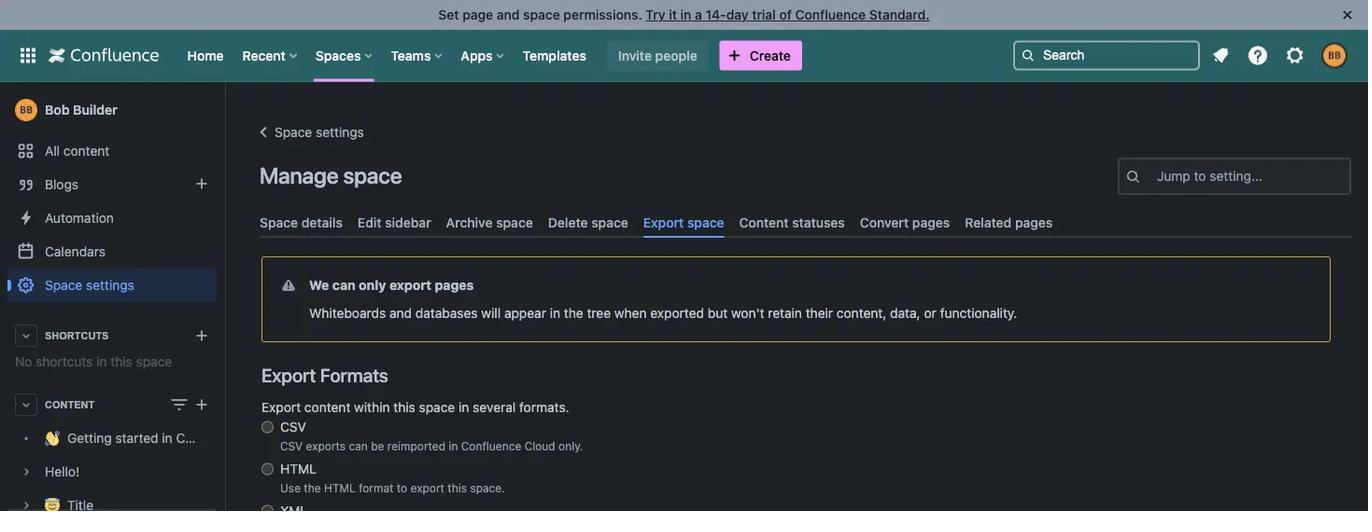 Task type: locate. For each thing, give the bounding box(es) containing it.
1 vertical spatial settings
[[86, 278, 134, 293]]

export content within this space in several formats.
[[262, 400, 570, 416]]

manage space
[[260, 163, 402, 189]]

calendars link
[[7, 235, 217, 269]]

csv left exports
[[280, 440, 303, 453]]

pages right convert
[[913, 215, 950, 230]]

space left details
[[260, 215, 298, 230]]

0 vertical spatial this
[[110, 355, 132, 370]]

1 horizontal spatial content
[[304, 400, 351, 416]]

Search settings text field
[[1157, 167, 1161, 186]]

we
[[309, 278, 329, 294]]

csv up exports
[[280, 420, 306, 435]]

can left be
[[349, 440, 368, 453]]

export down export formats
[[262, 400, 301, 416]]

1 vertical spatial to
[[397, 482, 407, 495]]

formats.
[[519, 400, 570, 416]]

space down calendars on the left of the page
[[45, 278, 82, 293]]

export down reimported
[[411, 482, 445, 495]]

1 vertical spatial can
[[349, 440, 368, 453]]

0 horizontal spatial space settings
[[45, 278, 134, 293]]

1 horizontal spatial to
[[1194, 169, 1207, 184]]

appear
[[504, 306, 546, 322]]

blogs link
[[7, 168, 217, 202]]

tab list containing space details
[[252, 207, 1359, 238]]

content inside content dropdown button
[[45, 399, 95, 411]]

0 vertical spatial content
[[63, 143, 110, 159]]

trial
[[752, 7, 776, 22]]

pages
[[913, 215, 950, 230], [1015, 215, 1053, 230], [435, 278, 474, 294]]

0 horizontal spatial html
[[280, 462, 317, 478]]

convert pages
[[860, 215, 950, 230]]

space settings link up manage
[[252, 121, 364, 144]]

1 horizontal spatial settings
[[316, 125, 364, 140]]

and down we can only export pages
[[390, 306, 412, 322]]

apps button
[[455, 41, 511, 71]]

1 vertical spatial and
[[390, 306, 412, 322]]

create content image
[[191, 394, 213, 417]]

in right started
[[162, 431, 173, 446]]

1 vertical spatial export
[[411, 482, 445, 495]]

won't
[[731, 306, 765, 322]]

1 horizontal spatial confluence
[[461, 440, 522, 453]]

space settings up manage space
[[275, 125, 364, 140]]

export
[[390, 278, 432, 294], [411, 482, 445, 495]]

recent
[[242, 48, 286, 63]]

all content link
[[7, 135, 217, 168]]

export
[[643, 215, 684, 230], [262, 365, 316, 386], [262, 400, 301, 416]]

1 vertical spatial space settings
[[45, 278, 134, 293]]

export for export content within this space in several formats.
[[262, 400, 301, 416]]

getting started in confluence
[[67, 431, 245, 446]]

jump
[[1157, 169, 1191, 184]]

content,
[[837, 306, 887, 322]]

None radio
[[262, 461, 274, 479]]

0 vertical spatial export
[[390, 278, 432, 294]]

hello!
[[45, 465, 80, 480]]

hello! link
[[7, 456, 217, 489]]

2 horizontal spatial confluence
[[795, 7, 866, 22]]

0 vertical spatial content
[[739, 215, 789, 230]]

1 vertical spatial the
[[304, 482, 321, 495]]

and
[[497, 7, 520, 22], [390, 306, 412, 322]]

0 horizontal spatial this
[[110, 355, 132, 370]]

blogs
[[45, 177, 79, 192]]

to
[[1194, 169, 1207, 184], [397, 482, 407, 495]]

tree containing getting started in confluence
[[7, 422, 245, 512]]

in
[[681, 7, 692, 22], [550, 306, 561, 322], [96, 355, 107, 370], [459, 400, 469, 416], [162, 431, 173, 446], [449, 440, 458, 453]]

invite people
[[618, 48, 698, 63]]

add shortcut image
[[191, 325, 213, 348]]

can right we at the bottom left of page
[[332, 278, 356, 294]]

content up the getting
[[45, 399, 95, 411]]

home link
[[182, 41, 229, 71]]

teams button
[[385, 41, 450, 71]]

help icon image
[[1247, 44, 1270, 67]]

content inside space element
[[63, 143, 110, 159]]

html up "use" at the bottom of the page
[[280, 462, 317, 478]]

delete
[[548, 215, 588, 230]]

confluence right the of
[[795, 7, 866, 22]]

content for export
[[304, 400, 351, 416]]

1 vertical spatial export
[[262, 365, 316, 386]]

space settings down calendars on the left of the page
[[45, 278, 134, 293]]

space
[[275, 125, 312, 140], [260, 215, 298, 230], [45, 278, 82, 293]]

1 horizontal spatial content
[[739, 215, 789, 230]]

0 vertical spatial settings
[[316, 125, 364, 140]]

confluence down several
[[461, 440, 522, 453]]

2 vertical spatial this
[[448, 482, 467, 495]]

1 horizontal spatial space settings link
[[252, 121, 364, 144]]

0 horizontal spatial the
[[304, 482, 321, 495]]

content down export formats
[[304, 400, 351, 416]]

and right the page
[[497, 7, 520, 22]]

2 vertical spatial export
[[262, 400, 301, 416]]

content for all
[[63, 143, 110, 159]]

space left content statuses
[[688, 215, 724, 230]]

0 horizontal spatial settings
[[86, 278, 134, 293]]

0 horizontal spatial to
[[397, 482, 407, 495]]

builder
[[73, 102, 118, 118]]

0 horizontal spatial content
[[45, 399, 95, 411]]

in right reimported
[[449, 440, 458, 453]]

space
[[523, 7, 560, 22], [343, 163, 402, 189], [496, 215, 533, 230], [592, 215, 629, 230], [688, 215, 724, 230], [136, 355, 172, 370], [419, 400, 455, 416]]

shortcuts
[[45, 330, 109, 342]]

banner
[[0, 29, 1369, 82]]

tab list
[[252, 207, 1359, 238]]

the right "use" at the bottom of the page
[[304, 482, 321, 495]]

confluence image
[[49, 44, 159, 67], [49, 44, 159, 67]]

1 vertical spatial content
[[304, 400, 351, 416]]

can
[[332, 278, 356, 294], [349, 440, 368, 453]]

1 vertical spatial space
[[260, 215, 298, 230]]

this right within
[[394, 400, 416, 416]]

html left format
[[324, 482, 356, 495]]

space settings
[[275, 125, 364, 140], [45, 278, 134, 293]]

0 vertical spatial and
[[497, 7, 520, 22]]

getting started in confluence link
[[7, 422, 245, 456]]

this down shortcuts dropdown button
[[110, 355, 132, 370]]

0 horizontal spatial content
[[63, 143, 110, 159]]

search image
[[1021, 48, 1036, 63]]

tree
[[7, 422, 245, 512]]

create button
[[720, 41, 802, 71]]

whiteboards and databases will appear in the tree when exported but won't retain their content, data, or functionality.
[[309, 306, 1018, 322]]

export right only
[[390, 278, 432, 294]]

export inside tab list
[[643, 215, 684, 230]]

pages right 'related'
[[1015, 215, 1053, 230]]

settings inside space element
[[86, 278, 134, 293]]

1 vertical spatial html
[[324, 482, 356, 495]]

content button
[[7, 389, 217, 422]]

html
[[280, 462, 317, 478], [324, 482, 356, 495]]

to right jump
[[1194, 169, 1207, 184]]

0 vertical spatial export
[[643, 215, 684, 230]]

change view image
[[168, 394, 191, 417]]

within
[[354, 400, 390, 416]]

pages up databases
[[435, 278, 474, 294]]

space up csv csv exports can be reimported in confluence cloud only. at bottom left
[[419, 400, 455, 416]]

this for in
[[110, 355, 132, 370]]

several
[[473, 400, 516, 416]]

2 horizontal spatial this
[[448, 482, 467, 495]]

a
[[695, 7, 702, 22]]

automation
[[45, 211, 114, 226]]

spaces button
[[310, 41, 380, 71]]

the left 'tree'
[[564, 306, 584, 322]]

tree inside space element
[[7, 422, 245, 512]]

export left formats
[[262, 365, 316, 386]]

content left statuses
[[739, 215, 789, 230]]

1 horizontal spatial this
[[394, 400, 416, 416]]

the
[[564, 306, 584, 322], [304, 482, 321, 495]]

0 horizontal spatial confluence
[[176, 431, 245, 446]]

0 vertical spatial space settings link
[[252, 121, 364, 144]]

use
[[280, 482, 301, 495]]

1 horizontal spatial pages
[[913, 215, 950, 230]]

page
[[463, 7, 493, 22]]

settings down the calendars link
[[86, 278, 134, 293]]

1 vertical spatial this
[[394, 400, 416, 416]]

can inside csv csv exports can be reimported in confluence cloud only.
[[349, 440, 368, 453]]

to right format
[[397, 482, 407, 495]]

space up manage
[[275, 125, 312, 140]]

content
[[739, 215, 789, 230], [45, 399, 95, 411]]

this left space.
[[448, 482, 467, 495]]

1 vertical spatial csv
[[280, 440, 303, 453]]

None radio
[[262, 419, 274, 437], [262, 503, 274, 512], [262, 419, 274, 437], [262, 503, 274, 512]]

their
[[806, 306, 833, 322]]

convert
[[860, 215, 909, 230]]

1 vertical spatial content
[[45, 399, 95, 411]]

no shortcuts in this space
[[15, 355, 172, 370]]

pages inside "link"
[[913, 215, 950, 230]]

2 horizontal spatial pages
[[1015, 215, 1053, 230]]

csv
[[280, 420, 306, 435], [280, 440, 303, 453]]

export for export formats
[[262, 365, 316, 386]]

export right the delete space
[[643, 215, 684, 230]]

0 vertical spatial csv
[[280, 420, 306, 435]]

space settings link
[[252, 121, 364, 144], [7, 269, 217, 303]]

1 horizontal spatial the
[[564, 306, 584, 322]]

close image
[[1337, 4, 1359, 26]]

1 vertical spatial space settings link
[[7, 269, 217, 303]]

archive space link
[[439, 207, 541, 238]]

this inside space element
[[110, 355, 132, 370]]

collapse sidebar image
[[204, 92, 245, 129]]

we can only export pages
[[309, 278, 474, 294]]

space settings link down calendars on the left of the page
[[7, 269, 217, 303]]

settings up manage space
[[316, 125, 364, 140]]

content inside 'content statuses' link
[[739, 215, 789, 230]]

space.
[[470, 482, 505, 495]]

0 vertical spatial space settings
[[275, 125, 364, 140]]

1 horizontal spatial space settings
[[275, 125, 364, 140]]

all content
[[45, 143, 110, 159]]

formats
[[320, 365, 388, 386]]

confluence down 'create content' 'icon' on the bottom
[[176, 431, 245, 446]]

whiteboards
[[309, 306, 386, 322]]

0 vertical spatial space
[[275, 125, 312, 140]]

of
[[780, 7, 792, 22]]

content for content statuses
[[739, 215, 789, 230]]

confluence inside csv csv exports can be reimported in confluence cloud only.
[[461, 440, 522, 453]]

this inside html use the html format to export this space.
[[448, 482, 467, 495]]

content right all
[[63, 143, 110, 159]]

space right archive
[[496, 215, 533, 230]]

started
[[115, 431, 158, 446]]



Task type: vqa. For each thing, say whether or not it's contained in the screenshot.
"Bob"
yes



Task type: describe. For each thing, give the bounding box(es) containing it.
shortcuts button
[[7, 319, 217, 353]]

try it in a 14-day trial of confluence standard. link
[[646, 7, 930, 22]]

recent button
[[237, 41, 304, 71]]

related pages link
[[958, 207, 1061, 238]]

content statuses link
[[732, 207, 853, 238]]

global element
[[11, 29, 1010, 82]]

jump to setting...
[[1157, 169, 1263, 184]]

convert pages link
[[853, 207, 958, 238]]

this for within
[[394, 400, 416, 416]]

pages for related pages
[[1015, 215, 1053, 230]]

export space link
[[636, 207, 732, 238]]

2 csv from the top
[[280, 440, 303, 453]]

space inside tab list
[[260, 215, 298, 230]]

0 horizontal spatial and
[[390, 306, 412, 322]]

in left a
[[681, 7, 692, 22]]

shortcuts
[[36, 355, 93, 370]]

to inside html use the html format to export this space.
[[397, 482, 407, 495]]

retain
[[768, 306, 802, 322]]

appswitcher icon image
[[17, 44, 39, 67]]

in left several
[[459, 400, 469, 416]]

export for export space
[[643, 215, 684, 230]]

getting
[[67, 431, 112, 446]]

banner containing home
[[0, 29, 1369, 82]]

tree
[[587, 306, 611, 322]]

delete space link
[[541, 207, 636, 238]]

in down shortcuts dropdown button
[[96, 355, 107, 370]]

2 vertical spatial space
[[45, 278, 82, 293]]

export formats
[[262, 365, 388, 386]]

0 vertical spatial to
[[1194, 169, 1207, 184]]

standard.
[[870, 7, 930, 22]]

set page and space permissions. try it in a 14-day trial of confluence standard.
[[439, 7, 930, 22]]

teams
[[391, 48, 431, 63]]

automation link
[[7, 202, 217, 235]]

1 horizontal spatial html
[[324, 482, 356, 495]]

export inside html use the html format to export this space.
[[411, 482, 445, 495]]

try
[[646, 7, 666, 22]]

day
[[726, 7, 749, 22]]

templates link
[[517, 41, 592, 71]]

permissions.
[[564, 7, 642, 22]]

Search field
[[1014, 41, 1200, 71]]

archive
[[446, 215, 493, 230]]

people
[[655, 48, 698, 63]]

0 vertical spatial can
[[332, 278, 356, 294]]

create
[[750, 48, 791, 63]]

details
[[302, 215, 343, 230]]

space element
[[0, 82, 245, 512]]

in inside csv csv exports can be reimported in confluence cloud only.
[[449, 440, 458, 453]]

manage
[[260, 163, 339, 189]]

the inside html use the html format to export this space.
[[304, 482, 321, 495]]

space details
[[260, 215, 343, 230]]

set
[[439, 7, 459, 22]]

format
[[359, 482, 394, 495]]

in inside tree
[[162, 431, 173, 446]]

databases
[[416, 306, 478, 322]]

create a blog image
[[191, 173, 213, 195]]

related
[[965, 215, 1012, 230]]

space settings inside space element
[[45, 278, 134, 293]]

space details link
[[252, 207, 350, 238]]

calendars
[[45, 244, 106, 260]]

1 horizontal spatial and
[[497, 7, 520, 22]]

content for content
[[45, 399, 95, 411]]

confluence inside tree
[[176, 431, 245, 446]]

templates
[[523, 48, 587, 63]]

14-
[[706, 7, 726, 22]]

settings icon image
[[1284, 44, 1307, 67]]

sidebar
[[385, 215, 431, 230]]

only.
[[559, 440, 583, 453]]

invite
[[618, 48, 652, 63]]

when
[[615, 306, 647, 322]]

no
[[15, 355, 32, 370]]

bob
[[45, 102, 70, 118]]

related pages
[[965, 215, 1053, 230]]

apps
[[461, 48, 493, 63]]

1 csv from the top
[[280, 420, 306, 435]]

functionality.
[[940, 306, 1018, 322]]

spaces
[[316, 48, 361, 63]]

bob builder link
[[7, 92, 217, 129]]

it
[[669, 7, 677, 22]]

edit sidebar
[[358, 215, 431, 230]]

pages for convert pages
[[913, 215, 950, 230]]

space right delete on the left top of the page
[[592, 215, 629, 230]]

export space
[[643, 215, 724, 230]]

all
[[45, 143, 60, 159]]

data,
[[890, 306, 921, 322]]

exports
[[306, 440, 346, 453]]

space up templates
[[523, 7, 560, 22]]

reimported
[[387, 440, 446, 453]]

0 vertical spatial html
[[280, 462, 317, 478]]

0 horizontal spatial space settings link
[[7, 269, 217, 303]]

edit
[[358, 215, 382, 230]]

space up edit
[[343, 163, 402, 189]]

but
[[708, 306, 728, 322]]

0 vertical spatial the
[[564, 306, 584, 322]]

will
[[481, 306, 501, 322]]

setting...
[[1210, 169, 1263, 184]]

statuses
[[792, 215, 845, 230]]

exported
[[650, 306, 704, 322]]

html use the html format to export this space.
[[280, 462, 505, 495]]

space down shortcuts dropdown button
[[136, 355, 172, 370]]

edit sidebar link
[[350, 207, 439, 238]]

only
[[359, 278, 386, 294]]

in right the appear
[[550, 306, 561, 322]]

notification icon image
[[1210, 44, 1232, 67]]

or
[[924, 306, 937, 322]]

cloud
[[525, 440, 556, 453]]

0 horizontal spatial pages
[[435, 278, 474, 294]]



